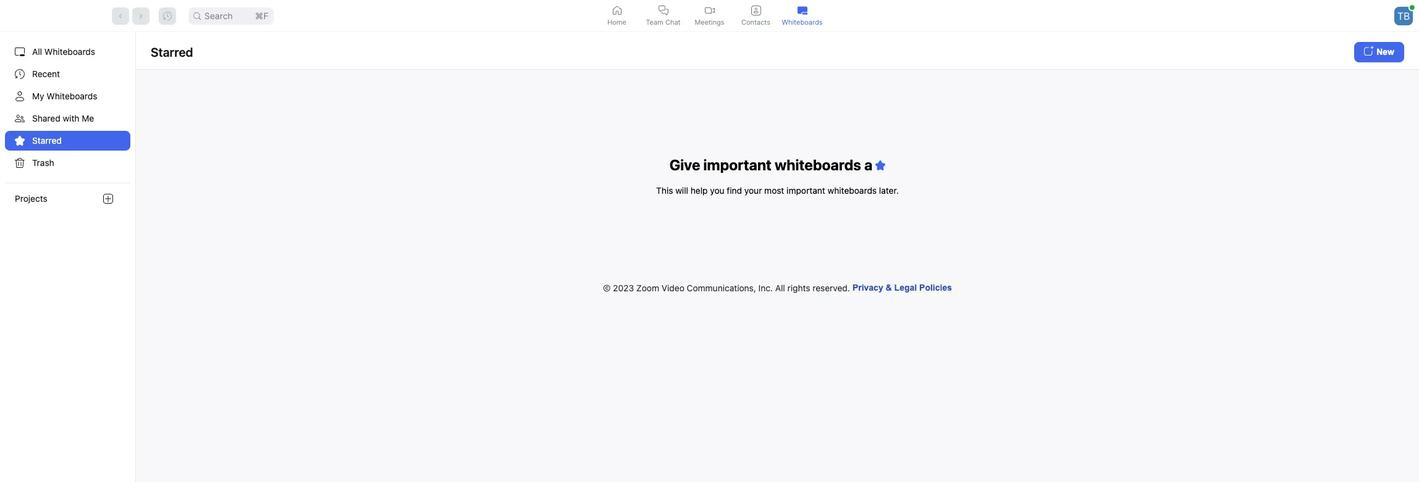 Task type: locate. For each thing, give the bounding box(es) containing it.
team chat button
[[640, 0, 687, 32]]

team
[[646, 18, 664, 26]]

online image
[[1410, 5, 1415, 10]]

tab list containing home
[[594, 0, 826, 32]]

home small image
[[612, 5, 622, 15], [612, 5, 622, 15]]

whiteboard small image
[[798, 5, 807, 15], [798, 5, 807, 15]]

whiteboards button
[[779, 0, 826, 32]]

meetings
[[695, 18, 725, 26]]

team chat
[[646, 18, 681, 26]]

contacts button
[[733, 0, 779, 32]]

magnifier image
[[193, 12, 201, 19]]

chat
[[666, 18, 681, 26]]

video on image
[[705, 5, 715, 15], [705, 5, 715, 15]]

team chat image
[[658, 5, 668, 15]]

profile contact image
[[751, 5, 761, 15], [751, 5, 761, 15]]

tab list
[[594, 0, 826, 32]]

home
[[608, 18, 627, 26]]

magnifier image
[[193, 12, 201, 19]]



Task type: vqa. For each thing, say whether or not it's contained in the screenshot.
Online image
yes



Task type: describe. For each thing, give the bounding box(es) containing it.
online image
[[1410, 5, 1415, 10]]

⌘f
[[255, 10, 269, 21]]

search
[[204, 10, 233, 21]]

home button
[[594, 0, 640, 32]]

meetings button
[[687, 0, 733, 32]]

contacts
[[742, 18, 771, 26]]

tb
[[1398, 10, 1410, 22]]

team chat image
[[658, 5, 668, 15]]

whiteboards
[[782, 18, 823, 26]]



